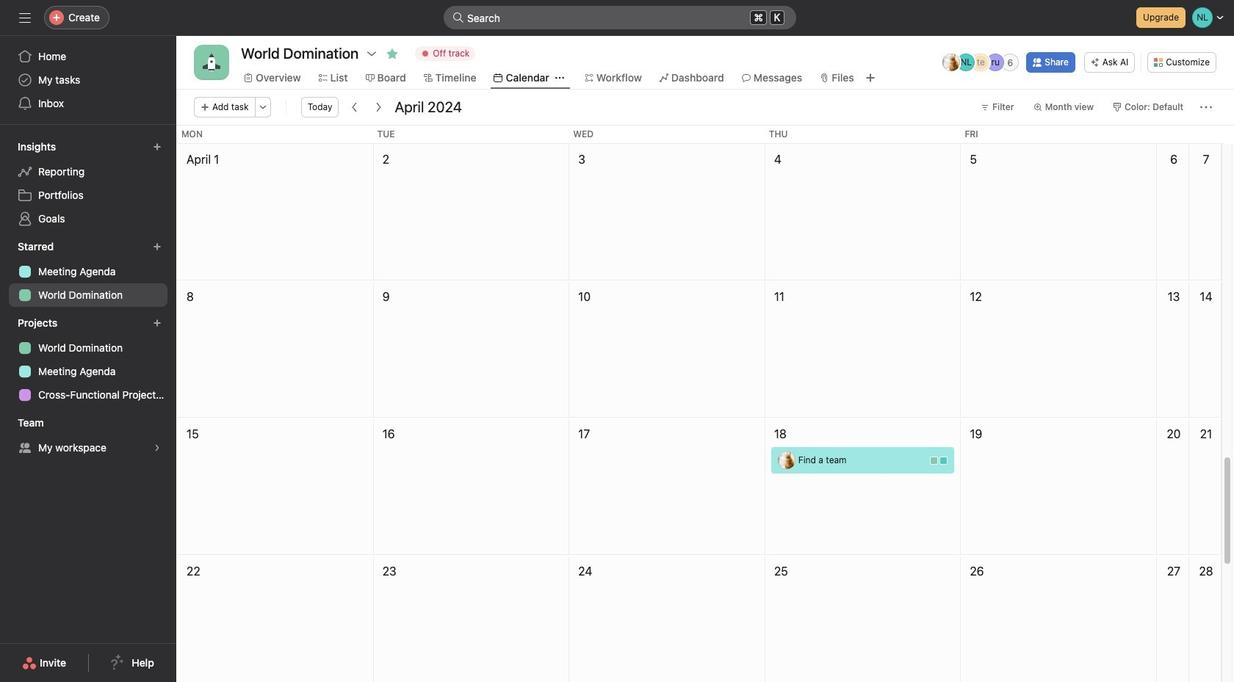 Task type: locate. For each thing, give the bounding box(es) containing it.
add items to starred image
[[153, 243, 162, 251]]

None field
[[444, 6, 797, 29]]

prominent image
[[453, 12, 464, 24]]

insights element
[[0, 134, 176, 234]]

hide sidebar image
[[19, 12, 31, 24]]

add tab image
[[865, 72, 877, 84]]

show options image
[[366, 48, 378, 60]]

remove from starred image
[[387, 48, 399, 60]]

Search tasks, projects, and more text field
[[444, 6, 797, 29]]



Task type: describe. For each thing, give the bounding box(es) containing it.
new insights image
[[153, 143, 162, 151]]

more actions image
[[258, 103, 267, 112]]

tab actions image
[[555, 73, 564, 82]]

global element
[[0, 36, 176, 124]]

next month image
[[373, 101, 385, 113]]

previous month image
[[349, 101, 361, 113]]

rocket image
[[203, 54, 220, 71]]

teams element
[[0, 410, 176, 463]]

projects element
[[0, 310, 176, 410]]

starred element
[[0, 234, 176, 310]]

more actions image
[[1201, 101, 1213, 113]]

see details, my workspace image
[[153, 444, 162, 453]]

new project or portfolio image
[[153, 319, 162, 328]]



Task type: vqa. For each thing, say whether or not it's contained in the screenshot.
List
no



